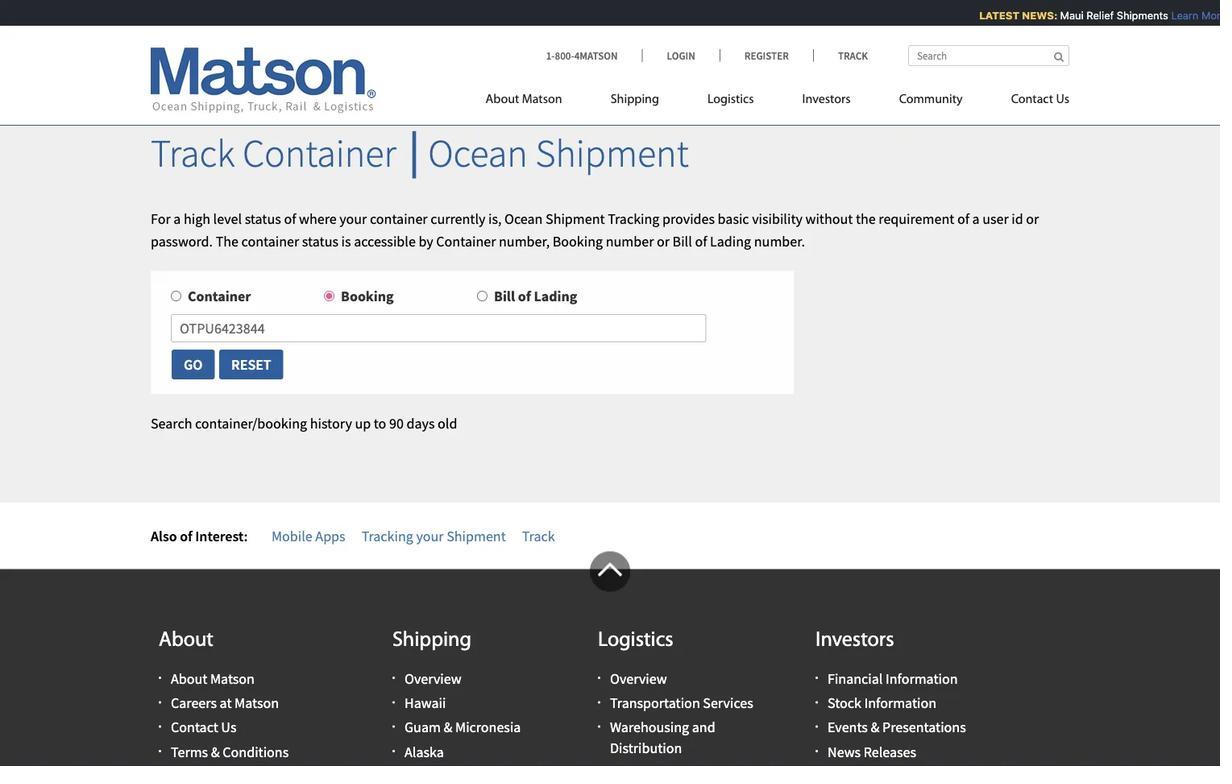 Task type: locate. For each thing, give the bounding box(es) containing it.
0 horizontal spatial about matson link
[[171, 670, 255, 688]]

matson down 1-
[[522, 93, 563, 106]]

or right the number
[[657, 233, 670, 251]]

0 vertical spatial us
[[1057, 93, 1070, 106]]

None button
[[171, 349, 216, 381], [219, 349, 284, 381], [171, 349, 216, 381], [219, 349, 284, 381]]

1 horizontal spatial overview
[[610, 670, 667, 688]]

contact inside the about matson careers at matson contact us terms & conditions
[[171, 719, 218, 737]]

learn
[[1167, 9, 1194, 21]]

1 horizontal spatial a
[[973, 210, 980, 228]]

community link
[[875, 85, 988, 118]]

lading down 'number,'
[[534, 287, 578, 306]]

2 horizontal spatial track
[[839, 49, 868, 62]]

1 vertical spatial container
[[436, 233, 496, 251]]

search container/booking history up to 90 days old
[[151, 415, 458, 433]]

1 vertical spatial track
[[151, 129, 235, 177]]

mobile apps link
[[272, 527, 346, 545]]

container
[[370, 210, 428, 228], [242, 233, 299, 251]]

4matson
[[575, 49, 618, 62]]

2 vertical spatial container
[[188, 287, 251, 306]]

0 vertical spatial shipping
[[611, 93, 660, 106]]

news:
[[1018, 9, 1053, 21]]

& right terms
[[211, 743, 220, 761]]

0 horizontal spatial a
[[174, 210, 181, 228]]

1 vertical spatial lading
[[534, 287, 578, 306]]

warehousing and distribution link
[[610, 719, 716, 757]]

1 vertical spatial booking
[[341, 287, 394, 306]]

1 vertical spatial container
[[242, 233, 299, 251]]

1-
[[546, 49, 555, 62]]

overview for logistics
[[610, 670, 667, 688]]

of right bill of lading radio
[[518, 287, 531, 306]]

bill down provides
[[673, 233, 693, 251]]

the
[[856, 210, 876, 228]]

2 vertical spatial track
[[522, 527, 555, 545]]

0 vertical spatial track link
[[814, 49, 868, 62]]

0 horizontal spatial overview link
[[405, 670, 462, 688]]

0 vertical spatial about
[[486, 93, 520, 106]]

0 vertical spatial investors
[[803, 93, 851, 106]]

shipping up hawaii link
[[393, 631, 472, 652]]

& inside overview hawaii guam & micronesia alaska
[[444, 719, 453, 737]]

up
[[355, 415, 371, 433]]

information
[[886, 670, 958, 688], [865, 695, 937, 713]]

us up terms & conditions link on the left bottom of page
[[221, 719, 237, 737]]

0 horizontal spatial lading
[[534, 287, 578, 306]]

shipping
[[611, 93, 660, 106], [393, 631, 472, 652]]

0 horizontal spatial bill
[[494, 287, 515, 306]]

matson for about matson
[[522, 93, 563, 106]]

container
[[243, 129, 397, 177], [436, 233, 496, 251], [188, 287, 251, 306]]

1 vertical spatial contact
[[171, 719, 218, 737]]

1 horizontal spatial contact
[[1012, 93, 1054, 106]]

1 overview link from the left
[[405, 670, 462, 688]]

0 horizontal spatial shipping
[[393, 631, 472, 652]]

your inside for a high level status of where your container currently is, ocean shipment tracking provides basic visibility without the requirement of a user id or password. the container status is accessible by container number, booking number or bill of lading number.
[[340, 210, 367, 228]]

0 vertical spatial booking
[[553, 233, 603, 251]]

None search field
[[909, 45, 1070, 66]]

matson up 'at'
[[210, 670, 255, 688]]

a left 'user'
[[973, 210, 980, 228]]

1 horizontal spatial status
[[302, 233, 339, 251]]

1 vertical spatial investors
[[816, 631, 895, 652]]

0 horizontal spatial &
[[211, 743, 220, 761]]

1 vertical spatial us
[[221, 719, 237, 737]]

guam & micronesia link
[[405, 719, 521, 737]]

your
[[340, 210, 367, 228], [416, 527, 444, 545]]

1 horizontal spatial logistics
[[708, 93, 754, 106]]

accessible
[[354, 233, 416, 251]]

search image
[[1055, 52, 1064, 62]]

1 horizontal spatial overview link
[[610, 670, 667, 688]]

booking
[[553, 233, 603, 251], [341, 287, 394, 306]]

contact down the search search field
[[1012, 93, 1054, 106]]

1 vertical spatial about
[[159, 631, 214, 652]]

investors inside footer
[[816, 631, 895, 652]]

old
[[438, 415, 458, 433]]

overview link
[[405, 670, 462, 688], [610, 670, 667, 688]]

bill of lading
[[494, 287, 578, 306]]

bill inside for a high level status of where your container currently is, ocean shipment tracking provides basic visibility without the requirement of a user id or password. the container status is accessible by container number, booking number or bill of lading number.
[[673, 233, 693, 251]]

overview
[[405, 670, 462, 688], [610, 670, 667, 688]]

booking right booking option
[[341, 287, 394, 306]]

us
[[1057, 93, 1070, 106], [221, 719, 237, 737]]

matson
[[522, 93, 563, 106], [210, 670, 255, 688], [235, 695, 279, 713]]

1 vertical spatial track link
[[522, 527, 555, 545]]

about matson careers at matson contact us terms & conditions
[[171, 670, 289, 761]]

1-800-4matson link
[[546, 49, 642, 62]]

tracking right apps
[[362, 527, 414, 545]]

1 vertical spatial your
[[416, 527, 444, 545]]

track for track container │ocean shipment
[[151, 129, 235, 177]]

services
[[703, 695, 754, 713]]

1 horizontal spatial container
[[370, 210, 428, 228]]

0 vertical spatial information
[[886, 670, 958, 688]]

warehousing
[[610, 719, 690, 737]]

1 vertical spatial matson
[[210, 670, 255, 688]]

about matson link
[[486, 85, 587, 118], [171, 670, 255, 688]]

logistics inside 'link'
[[708, 93, 754, 106]]

matson right 'at'
[[235, 695, 279, 713]]

1 horizontal spatial booking
[[553, 233, 603, 251]]

shipping down 4matson
[[611, 93, 660, 106]]

visibility
[[753, 210, 803, 228]]

status
[[245, 210, 281, 228], [302, 233, 339, 251]]

overview hawaii guam & micronesia alaska
[[405, 670, 521, 761]]

about matson link up careers at matson link
[[171, 670, 255, 688]]

container up where on the top of the page
[[243, 129, 397, 177]]

1-800-4matson
[[546, 49, 618, 62]]

2 overview link from the left
[[610, 670, 667, 688]]

news
[[828, 743, 861, 761]]

footer
[[0, 552, 1221, 767]]

& up news releases link
[[871, 719, 880, 737]]

also of interest:
[[151, 527, 248, 545]]

information up stock information link
[[886, 670, 958, 688]]

0 horizontal spatial overview
[[405, 670, 462, 688]]

booking inside for a high level status of where your container currently is, ocean shipment tracking provides basic visibility without the requirement of a user id or password. the container status is accessible by container number, booking number or bill of lading number.
[[553, 233, 603, 251]]

overview link up hawaii at the bottom of the page
[[405, 670, 462, 688]]

logistics up transportation
[[598, 631, 674, 652]]

1 horizontal spatial your
[[416, 527, 444, 545]]

for a high level status of where your container currently is, ocean shipment tracking provides basic visibility without the requirement of a user id or password. the container status is accessible by container number, booking number or bill of lading number.
[[151, 210, 1040, 251]]

track
[[839, 49, 868, 62], [151, 129, 235, 177], [522, 527, 555, 545]]

0 vertical spatial matson
[[522, 93, 563, 106]]

basic
[[718, 210, 750, 228]]

overview link for logistics
[[610, 670, 667, 688]]

investors
[[803, 93, 851, 106], [816, 631, 895, 652]]

0 horizontal spatial logistics
[[598, 631, 674, 652]]

0 vertical spatial lading
[[710, 233, 752, 251]]

0 horizontal spatial track
[[151, 129, 235, 177]]

2 a from the left
[[973, 210, 980, 228]]

booking left the number
[[553, 233, 603, 251]]

overview for shipping
[[405, 670, 462, 688]]

0 vertical spatial about matson link
[[486, 85, 587, 118]]

container up accessible
[[370, 210, 428, 228]]

0 horizontal spatial booking
[[341, 287, 394, 306]]

community
[[900, 93, 963, 106]]

1 horizontal spatial us
[[1057, 93, 1070, 106]]

tracking up the number
[[608, 210, 660, 228]]

1 horizontal spatial bill
[[673, 233, 693, 251]]

us inside the about matson careers at matson contact us terms & conditions
[[221, 719, 237, 737]]

overview up transportation
[[610, 670, 667, 688]]

id
[[1012, 210, 1024, 228]]

currently
[[431, 210, 486, 228]]

or right the id
[[1027, 210, 1040, 228]]

about matson link down 1-
[[486, 85, 587, 118]]

& inside the about matson careers at matson contact us terms & conditions
[[211, 743, 220, 761]]

container down the currently
[[436, 233, 496, 251]]

tracking inside for a high level status of where your container currently is, ocean shipment tracking provides basic visibility without the requirement of a user id or password. the container status is accessible by container number, booking number or bill of lading number.
[[608, 210, 660, 228]]

hawaii
[[405, 695, 446, 713]]

& right guam
[[444, 719, 453, 737]]

shipment
[[536, 129, 689, 177], [546, 210, 605, 228], [447, 527, 506, 545]]

investors down register link
[[803, 93, 851, 106]]

0 vertical spatial contact
[[1012, 93, 1054, 106]]

0 horizontal spatial contact
[[171, 719, 218, 737]]

password.
[[151, 233, 213, 251]]

1 vertical spatial information
[[865, 695, 937, 713]]

0 horizontal spatial us
[[221, 719, 237, 737]]

0 vertical spatial logistics
[[708, 93, 754, 106]]

terms & conditions link
[[171, 743, 289, 761]]

and
[[692, 719, 716, 737]]

0 vertical spatial bill
[[673, 233, 693, 251]]

0 horizontal spatial tracking
[[362, 527, 414, 545]]

0 vertical spatial container
[[370, 210, 428, 228]]

logistics link
[[684, 85, 779, 118]]

1 horizontal spatial lading
[[710, 233, 752, 251]]

1 a from the left
[[174, 210, 181, 228]]

1 vertical spatial logistics
[[598, 631, 674, 652]]

container right container 'option'
[[188, 287, 251, 306]]

1 horizontal spatial &
[[444, 719, 453, 737]]

financial information stock information events & presentations news releases
[[828, 670, 967, 761]]

1 vertical spatial tracking
[[362, 527, 414, 545]]

login
[[667, 49, 696, 62]]

backtop image
[[590, 552, 631, 592]]

1 horizontal spatial shipping
[[611, 93, 660, 106]]

logistics down register link
[[708, 93, 754, 106]]

shipping inside "link"
[[611, 93, 660, 106]]

0 horizontal spatial your
[[340, 210, 367, 228]]

0 horizontal spatial contact us link
[[171, 719, 237, 737]]

1 vertical spatial status
[[302, 233, 339, 251]]

status right level
[[245, 210, 281, 228]]

1 vertical spatial shipment
[[546, 210, 605, 228]]

Search search field
[[909, 45, 1070, 66]]

us inside top menu navigation
[[1057, 93, 1070, 106]]

1 vertical spatial or
[[657, 233, 670, 251]]

financial
[[828, 670, 883, 688]]

1 horizontal spatial about matson link
[[486, 85, 587, 118]]

investors up the financial
[[816, 631, 895, 652]]

overview link for shipping
[[405, 670, 462, 688]]

2 horizontal spatial &
[[871, 719, 880, 737]]

contact us link down careers in the left of the page
[[171, 719, 237, 737]]

1 overview from the left
[[405, 670, 462, 688]]

matson inside top menu navigation
[[522, 93, 563, 106]]

track link
[[814, 49, 868, 62], [522, 527, 555, 545]]

contact down careers in the left of the page
[[171, 719, 218, 737]]

0 vertical spatial your
[[340, 210, 367, 228]]

0 vertical spatial track
[[839, 49, 868, 62]]

1 horizontal spatial tracking
[[608, 210, 660, 228]]

or
[[1027, 210, 1040, 228], [657, 233, 670, 251]]

overview link up transportation
[[610, 670, 667, 688]]

micronesia
[[456, 719, 521, 737]]

container/booking
[[195, 415, 307, 433]]

1 horizontal spatial or
[[1027, 210, 1040, 228]]

about
[[486, 93, 520, 106], [159, 631, 214, 652], [171, 670, 208, 688]]

information up the events & presentations link
[[865, 695, 937, 713]]

bill right bill of lading radio
[[494, 287, 515, 306]]

tracking
[[608, 210, 660, 228], [362, 527, 414, 545]]

about for about
[[159, 631, 214, 652]]

container right the
[[242, 233, 299, 251]]

of
[[284, 210, 296, 228], [958, 210, 970, 228], [695, 233, 708, 251], [518, 287, 531, 306], [180, 527, 192, 545]]

0 horizontal spatial status
[[245, 210, 281, 228]]

lading down basic
[[710, 233, 752, 251]]

1 horizontal spatial track
[[522, 527, 555, 545]]

0 vertical spatial tracking
[[608, 210, 660, 228]]

financial information link
[[828, 670, 958, 688]]

contact us link down search image
[[988, 85, 1070, 118]]

1 vertical spatial about matson link
[[171, 670, 255, 688]]

0 horizontal spatial container
[[242, 233, 299, 251]]

mobile apps
[[272, 527, 346, 545]]

1 horizontal spatial contact us link
[[988, 85, 1070, 118]]

learn more link
[[1167, 9, 1221, 21]]

overview inside overview hawaii guam & micronesia alaska
[[405, 670, 462, 688]]

about inside top menu navigation
[[486, 93, 520, 106]]

about for about matson careers at matson contact us terms & conditions
[[171, 670, 208, 688]]

lading
[[710, 233, 752, 251], [534, 287, 578, 306]]

status down where on the top of the page
[[302, 233, 339, 251]]

us down search image
[[1057, 93, 1070, 106]]

a right for
[[174, 210, 181, 228]]

contact us link
[[988, 85, 1070, 118], [171, 719, 237, 737]]

overview up hawaii at the bottom of the page
[[405, 670, 462, 688]]

overview inside overview transportation services warehousing and distribution
[[610, 670, 667, 688]]

2 vertical spatial about
[[171, 670, 208, 688]]

terms
[[171, 743, 208, 761]]

about inside the about matson careers at matson contact us terms & conditions
[[171, 670, 208, 688]]

2 overview from the left
[[610, 670, 667, 688]]



Task type: vqa. For each thing, say whether or not it's contained in the screenshot.
LOGISTICS in the "footer"
yes



Task type: describe. For each thing, give the bounding box(es) containing it.
2 vertical spatial shipment
[[447, 527, 506, 545]]

1 vertical spatial bill
[[494, 287, 515, 306]]

top menu navigation
[[486, 85, 1070, 118]]

Container radio
[[171, 291, 181, 302]]

investors link
[[779, 85, 875, 118]]

distribution
[[610, 739, 682, 757]]

track for the left track link
[[522, 527, 555, 545]]

blue matson logo with ocean, shipping, truck, rail and logistics written beneath it. image
[[151, 48, 377, 114]]

& inside financial information stock information events & presentations news releases
[[871, 719, 880, 737]]

stock
[[828, 695, 862, 713]]

about matson
[[486, 93, 563, 106]]

number.
[[755, 233, 806, 251]]

where
[[299, 210, 337, 228]]

investors inside top menu navigation
[[803, 93, 851, 106]]

register link
[[720, 49, 814, 62]]

latest news: maui relief shipments learn more
[[975, 9, 1221, 21]]

guam
[[405, 719, 441, 737]]

0 horizontal spatial track link
[[522, 527, 555, 545]]

about matson link for "shipping" "link"
[[486, 85, 587, 118]]

to
[[374, 415, 387, 433]]

of left 'user'
[[958, 210, 970, 228]]

logistics inside footer
[[598, 631, 674, 652]]

alaska link
[[405, 743, 444, 761]]

transportation services link
[[610, 695, 754, 713]]

without
[[806, 210, 853, 228]]

maui
[[1056, 9, 1079, 21]]

track for rightmost track link
[[839, 49, 868, 62]]

footer containing about
[[0, 552, 1221, 767]]

news releases link
[[828, 743, 917, 761]]

relief
[[1082, 9, 1109, 21]]

shipments
[[1112, 9, 1164, 21]]

90
[[389, 415, 404, 433]]

track container │ocean shipment
[[151, 129, 689, 177]]

800-
[[555, 49, 575, 62]]

is,
[[489, 210, 502, 228]]

0 horizontal spatial or
[[657, 233, 670, 251]]

Bill of Lading radio
[[477, 291, 488, 302]]

1 vertical spatial contact us link
[[171, 719, 237, 737]]

0 vertical spatial shipment
[[536, 129, 689, 177]]

of right also
[[180, 527, 192, 545]]

about matson link for careers at matson link
[[171, 670, 255, 688]]

login link
[[642, 49, 720, 62]]

transportation
[[610, 695, 701, 713]]

1 horizontal spatial track link
[[814, 49, 868, 62]]

for
[[151, 210, 171, 228]]

Enter Booking # text field
[[171, 315, 707, 343]]

0 vertical spatial status
[[245, 210, 281, 228]]

stock information link
[[828, 695, 937, 713]]

presentations
[[883, 719, 967, 737]]

careers
[[171, 695, 217, 713]]

level
[[213, 210, 242, 228]]

ocean
[[505, 210, 543, 228]]

high
[[184, 210, 210, 228]]

tracking your shipment link
[[362, 527, 506, 545]]

by
[[419, 233, 434, 251]]

lading inside for a high level status of where your container currently is, ocean shipment tracking provides basic visibility without the requirement of a user id or password. the container status is accessible by container number, booking number or bill of lading number.
[[710, 233, 752, 251]]

events & presentations link
[[828, 719, 967, 737]]

history
[[310, 415, 352, 433]]

0 vertical spatial or
[[1027, 210, 1040, 228]]

0 vertical spatial contact us link
[[988, 85, 1070, 118]]

Booking radio
[[324, 291, 335, 302]]

days
[[407, 415, 435, 433]]

interest:
[[195, 527, 248, 545]]

contact us
[[1012, 93, 1070, 106]]

of left where on the top of the page
[[284, 210, 296, 228]]

about for about matson
[[486, 93, 520, 106]]

conditions
[[223, 743, 289, 761]]

apps
[[316, 527, 346, 545]]

latest
[[975, 9, 1015, 21]]

the
[[216, 233, 239, 251]]

overview transportation services warehousing and distribution
[[610, 670, 754, 757]]

hawaii link
[[405, 695, 446, 713]]

register
[[745, 49, 789, 62]]

number,
[[499, 233, 550, 251]]

shipping link
[[587, 85, 684, 118]]

number
[[606, 233, 654, 251]]

2 vertical spatial matson
[[235, 695, 279, 713]]

provides
[[663, 210, 715, 228]]

of down provides
[[695, 233, 708, 251]]

container inside for a high level status of where your container currently is, ocean shipment tracking provides basic visibility without the requirement of a user id or password. the container status is accessible by container number, booking number or bill of lading number.
[[436, 233, 496, 251]]

requirement
[[879, 210, 955, 228]]

at
[[220, 695, 232, 713]]

more
[[1197, 9, 1221, 21]]

shipment inside for a high level status of where your container currently is, ocean shipment tracking provides basic visibility without the requirement of a user id or password. the container status is accessible by container number, booking number or bill of lading number.
[[546, 210, 605, 228]]

1 vertical spatial shipping
[[393, 631, 472, 652]]

0 vertical spatial container
[[243, 129, 397, 177]]

events
[[828, 719, 868, 737]]

matson for about matson careers at matson contact us terms & conditions
[[210, 670, 255, 688]]

releases
[[864, 743, 917, 761]]

search
[[151, 415, 192, 433]]

alaska
[[405, 743, 444, 761]]

contact inside top menu navigation
[[1012, 93, 1054, 106]]

user
[[983, 210, 1009, 228]]

│ocean
[[404, 129, 528, 177]]

tracking your shipment
[[362, 527, 506, 545]]

careers at matson link
[[171, 695, 279, 713]]

also
[[151, 527, 177, 545]]

is
[[342, 233, 351, 251]]



